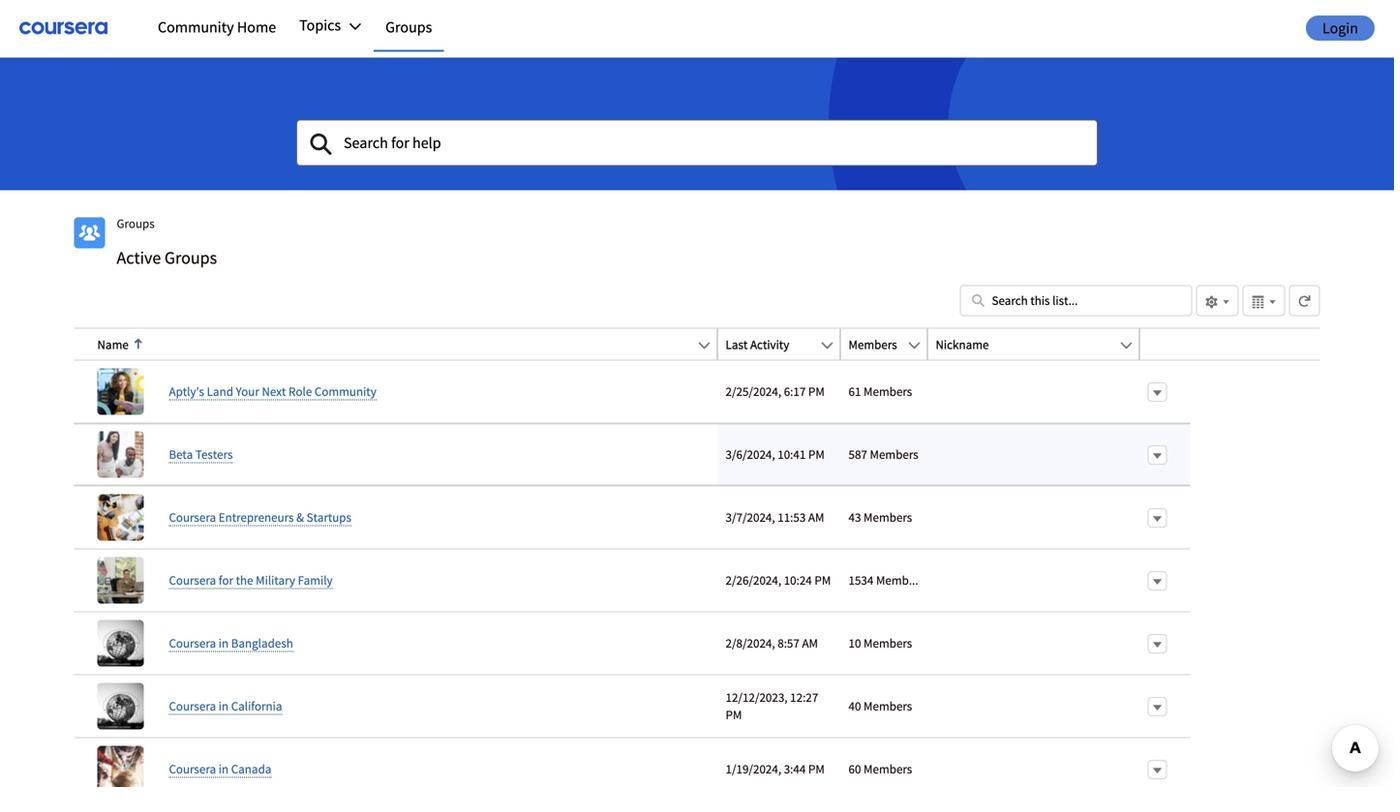 Task type: vqa. For each thing, say whether or not it's contained in the screenshot.
Choice 1 text box
no



Task type: locate. For each thing, give the bounding box(es) containing it.
in inside coursera in bangladesh link
[[219, 635, 229, 651]]

4 cell from the top
[[928, 549, 1140, 612]]

members for 10 members
[[864, 635, 912, 651]]

testers
[[195, 446, 233, 462]]

0 vertical spatial am
[[808, 509, 824, 525]]

cell for 60 members
[[928, 738, 1140, 787]]

in left bangladesh at the left of the page
[[219, 635, 229, 651]]

members for 43 members
[[864, 509, 912, 525]]

coursera down beta testers "link"
[[169, 509, 216, 525]]

3/6/2024, 10:41 pm
[[726, 446, 825, 462]]

community home
[[158, 17, 276, 37]]

pm
[[808, 384, 825, 400], [808, 446, 825, 462], [815, 572, 831, 588], [726, 707, 742, 723], [808, 761, 825, 777]]

groups right topics popup button at left top
[[386, 17, 432, 37]]

beta
[[169, 446, 193, 462]]

groups up active
[[117, 215, 155, 231]]

action element
[[1140, 329, 1190, 360]]

aptly's land your next role community link
[[169, 384, 376, 400]]

in inside coursera in california link
[[219, 698, 229, 714]]

1 vertical spatial groups
[[117, 215, 155, 231]]

coursera for coursera for the military family
[[169, 572, 216, 588]]

members for 40 members
[[864, 698, 912, 714]]

in
[[219, 635, 229, 651], [219, 698, 229, 714], [219, 761, 229, 777]]

coursera in california link
[[169, 698, 282, 715]]

2 vertical spatial in
[[219, 761, 229, 777]]

cell for 40 members
[[928, 675, 1140, 738]]

active groups grid
[[74, 329, 1190, 787]]

5 coursera from the top
[[169, 761, 216, 777]]

coursera in bangladesh link
[[169, 635, 293, 652]]

pm right 6:17
[[808, 384, 825, 400]]

members for 587 members
[[870, 446, 919, 462]]

community
[[158, 17, 234, 37], [315, 384, 376, 400]]

am right 8:57 at the right bottom of page
[[802, 635, 818, 651]]

1 collaborationgroup image from the top
[[97, 432, 144, 478]]

members right the 60
[[864, 761, 912, 777]]

3 in from the top
[[219, 761, 229, 777]]

2 horizontal spatial groups
[[386, 17, 432, 37]]

2 collaborationgroup image from the top
[[97, 494, 144, 541]]

members for 1534 members
[[876, 572, 925, 588]]

members right 61
[[864, 384, 912, 400]]

members right 1534
[[876, 572, 925, 588]]

coursera for coursera in california
[[169, 698, 216, 714]]

3 cell from the top
[[928, 486, 1140, 549]]

cell for 1534 members
[[928, 549, 1140, 612]]

6 cell from the top
[[928, 675, 1140, 738]]

10:24
[[784, 572, 812, 588]]

members
[[849, 336, 897, 352], [864, 384, 912, 400], [870, 446, 919, 462], [864, 509, 912, 525], [876, 572, 925, 588], [864, 635, 912, 651], [864, 698, 912, 714], [864, 761, 912, 777]]

coursera
[[169, 509, 216, 525], [169, 572, 216, 588], [169, 635, 216, 651], [169, 698, 216, 714], [169, 761, 216, 777]]

land
[[207, 384, 233, 400]]

587
[[849, 446, 867, 462]]

1 coursera from the top
[[169, 509, 216, 525]]

coursera left california
[[169, 698, 216, 714]]

pm inside 12/12/2023, 12:27 pm
[[726, 707, 742, 723]]

groups
[[386, 17, 432, 37], [117, 215, 155, 231], [165, 247, 217, 269]]

12/12/2023,
[[726, 689, 788, 705]]

am for 2/8/2024, 8:57 am
[[802, 635, 818, 651]]

in inside coursera in canada 'link'
[[219, 761, 229, 777]]

last activity element
[[718, 329, 853, 360]]

members right 40
[[864, 698, 912, 714]]

multilevel navigation menu element
[[146, 5, 1229, 52]]

1 horizontal spatial community
[[315, 384, 376, 400]]

collaborationgroup image
[[97, 369, 144, 415], [97, 494, 144, 541], [97, 557, 144, 604], [97, 620, 144, 667], [97, 683, 144, 730]]

cell
[[928, 361, 1140, 423], [928, 423, 1140, 486], [928, 486, 1140, 549], [928, 549, 1140, 612], [928, 612, 1140, 675], [928, 675, 1140, 738], [928, 738, 1140, 787]]

2 vertical spatial groups
[[165, 247, 217, 269]]

aptly's land your next role community
[[169, 384, 376, 400]]

3 coursera from the top
[[169, 635, 216, 651]]

coursera left for
[[169, 572, 216, 588]]

2 cell from the top
[[928, 423, 1140, 486]]

pm for 2/25/2024, 6:17 pm
[[808, 384, 825, 400]]

3 collaborationgroup image from the top
[[97, 557, 144, 604]]

43
[[849, 509, 861, 525]]

collaborationgroup image for beta testers
[[97, 432, 144, 478]]

collaborationgroup image for coursera in canada
[[97, 746, 144, 787]]

5 cell from the top
[[928, 612, 1140, 675]]

pm right 3:44
[[808, 761, 825, 777]]

pm right 10:24
[[815, 572, 831, 588]]

coursera inside 'link'
[[169, 761, 216, 777]]

coursera for the military family
[[169, 572, 333, 588]]

coursera inside "link"
[[169, 509, 216, 525]]

1/19/2024,
[[726, 761, 781, 777]]

pm down 12/12/2023,
[[726, 707, 742, 723]]

587 members
[[849, 446, 919, 462]]

members for 60 members
[[864, 761, 912, 777]]

3:44
[[784, 761, 806, 777]]

pm right the 10:41
[[808, 446, 825, 462]]

3/6/2024,
[[726, 446, 775, 462]]

0 horizontal spatial community
[[158, 17, 234, 37]]

collaborationgroup image
[[97, 432, 144, 478], [97, 746, 144, 787]]

1 vertical spatial collaborationgroup image
[[97, 746, 144, 787]]

2/8/2024,
[[726, 635, 775, 651]]

action image
[[1140, 329, 1190, 360]]

0 vertical spatial community
[[158, 17, 234, 37]]

None field
[[296, 119, 1098, 166]]

members right 587
[[870, 446, 919, 462]]

coursera for the military family link
[[169, 572, 333, 589]]

40 members
[[849, 698, 912, 714]]

name
[[97, 336, 129, 352]]

community right role
[[315, 384, 376, 400]]

am for 3/7/2024, 11:53 am
[[808, 509, 824, 525]]

2/25/2024,
[[726, 384, 781, 400]]

3/7/2024, 11:53 am
[[726, 509, 824, 525]]

coursera in canada
[[169, 761, 272, 777]]

next
[[262, 384, 286, 400]]

0 vertical spatial groups
[[386, 17, 432, 37]]

1534 members
[[849, 572, 925, 588]]

2 collaborationgroup image from the top
[[97, 746, 144, 787]]

am right "11:53"
[[808, 509, 824, 525]]

login button
[[1306, 16, 1375, 41]]

4 coursera from the top
[[169, 698, 216, 714]]

in left canada
[[219, 761, 229, 777]]

0 vertical spatial collaborationgroup image
[[97, 432, 144, 478]]

1 cell from the top
[[928, 361, 1140, 423]]

members right 43
[[864, 509, 912, 525]]

Search Active Groups list view. search field
[[960, 285, 1192, 316]]

banner containing topics
[[0, 0, 1394, 190]]

home
[[237, 17, 276, 37]]

members up 61 members
[[849, 336, 897, 352]]

members right 10
[[864, 635, 912, 651]]

1 in from the top
[[219, 635, 229, 651]]

1 vertical spatial community
[[315, 384, 376, 400]]

1 collaborationgroup image from the top
[[97, 369, 144, 415]]

bangladesh
[[231, 635, 293, 651]]

1 vertical spatial am
[[802, 635, 818, 651]]

0 vertical spatial in
[[219, 635, 229, 651]]

coursera for coursera in canada
[[169, 761, 216, 777]]

community home link
[[146, 5, 288, 50]]

pm for 2/26/2024, 10:24 pm
[[815, 572, 831, 588]]

the
[[236, 572, 253, 588]]

in for bangladesh
[[219, 635, 229, 651]]

groups link
[[374, 5, 444, 52]]

california
[[231, 698, 282, 714]]

1/19/2024, 3:44 pm
[[726, 761, 825, 777]]

login
[[1323, 19, 1358, 38]]

groups right active
[[165, 247, 217, 269]]

1 horizontal spatial groups
[[165, 247, 217, 269]]

active groups
[[117, 247, 217, 269]]

in for california
[[219, 698, 229, 714]]

community left home
[[158, 17, 234, 37]]

coursera left canada
[[169, 761, 216, 777]]

1 vertical spatial in
[[219, 698, 229, 714]]

&
[[296, 509, 304, 525]]

am
[[808, 509, 824, 525], [802, 635, 818, 651]]

5 collaborationgroup image from the top
[[97, 683, 144, 730]]

community inside "multilevel navigation menu" element
[[158, 17, 234, 37]]

in left california
[[219, 698, 229, 714]]

2 in from the top
[[219, 698, 229, 714]]

members element
[[841, 329, 940, 360]]

7 cell from the top
[[928, 738, 1140, 787]]

4 collaborationgroup image from the top
[[97, 620, 144, 667]]

2 coursera from the top
[[169, 572, 216, 588]]

banner
[[0, 0, 1394, 190]]

coursera left bangladesh at the left of the page
[[169, 635, 216, 651]]



Task type: describe. For each thing, give the bounding box(es) containing it.
role
[[289, 384, 312, 400]]

cell for 43 members
[[928, 486, 1140, 549]]

collaborationgroup image for aptly's land your next role community
[[97, 369, 144, 415]]

last
[[726, 336, 748, 352]]

10 members
[[849, 635, 912, 651]]

members inside button
[[849, 336, 897, 352]]

12:27
[[790, 689, 818, 705]]

cell for 10 members
[[928, 612, 1140, 675]]

entrepreneurs
[[219, 509, 294, 525]]

8:57
[[778, 635, 800, 651]]

community inside active groups grid
[[315, 384, 376, 400]]

groups inside "multilevel navigation menu" element
[[386, 17, 432, 37]]

startups
[[307, 509, 351, 525]]

2/26/2024,
[[726, 572, 781, 588]]

coursera entrepreneurs & startups link
[[169, 509, 351, 526]]

61 members
[[849, 384, 912, 400]]

active groups|groups|list view element
[[74, 202, 1320, 787]]

2/8/2024, 8:57 am
[[726, 635, 818, 651]]

aptly's
[[169, 384, 204, 400]]

coursera in bangladesh
[[169, 635, 293, 651]]

name button
[[74, 329, 697, 360]]

pm for 12/12/2023, 12:27 pm
[[726, 707, 742, 723]]

last activity button
[[718, 329, 820, 360]]

cell for 61 members
[[928, 361, 1140, 423]]

collaborationgroup image for coursera in bangladesh
[[97, 620, 144, 667]]

1534
[[849, 572, 874, 588]]

collaborationgroup image for coursera for the military family
[[97, 557, 144, 604]]

61
[[849, 384, 861, 400]]

pm for 3/6/2024, 10:41 pm
[[808, 446, 825, 462]]

10:41
[[778, 446, 806, 462]]

11:53
[[778, 509, 806, 525]]

pm for 1/19/2024, 3:44 pm
[[808, 761, 825, 777]]

last activity
[[726, 336, 789, 352]]

2/26/2024, 10:24 pm
[[726, 572, 831, 588]]

military
[[256, 572, 295, 588]]

collaborationgroup image for coursera in california
[[97, 683, 144, 730]]

members for 61 members
[[864, 384, 912, 400]]

10
[[849, 635, 861, 651]]

40
[[849, 698, 861, 714]]

active
[[117, 247, 161, 269]]

collaborationgroup image for coursera entrepreneurs & startups
[[97, 494, 144, 541]]

coursera in california
[[169, 698, 282, 714]]

0 horizontal spatial groups
[[117, 215, 155, 231]]

coursera for coursera in bangladesh
[[169, 635, 216, 651]]

cell for 587 members
[[928, 423, 1140, 486]]

43 members
[[849, 509, 912, 525]]

beta testers
[[169, 446, 233, 462]]

activity
[[750, 336, 789, 352]]

nickname button
[[928, 329, 1119, 360]]

members button
[[841, 329, 907, 360]]

for
[[219, 572, 233, 588]]

in for canada
[[219, 761, 229, 777]]

coursera for coursera entrepreneurs & startups
[[169, 509, 216, 525]]

canada
[[231, 761, 272, 777]]

3/7/2024,
[[726, 509, 775, 525]]

12/12/2023, 12:27 pm
[[726, 689, 818, 723]]

coursera in canada link
[[169, 761, 272, 778]]

Search for help text field
[[296, 119, 1098, 166]]

60
[[849, 761, 861, 777]]

2/25/2024, 6:17 pm
[[726, 384, 825, 400]]

6:17
[[784, 384, 806, 400]]

nickname element
[[928, 329, 1152, 360]]

coursera entrepreneurs & startups
[[169, 509, 351, 525]]

name element
[[74, 329, 730, 360]]

family
[[298, 572, 333, 588]]

topics button
[[288, 5, 374, 46]]

60 members
[[849, 761, 912, 777]]

your
[[236, 384, 259, 400]]

nickname
[[936, 336, 989, 352]]

beta testers link
[[169, 446, 233, 463]]

topics
[[299, 15, 341, 35]]



